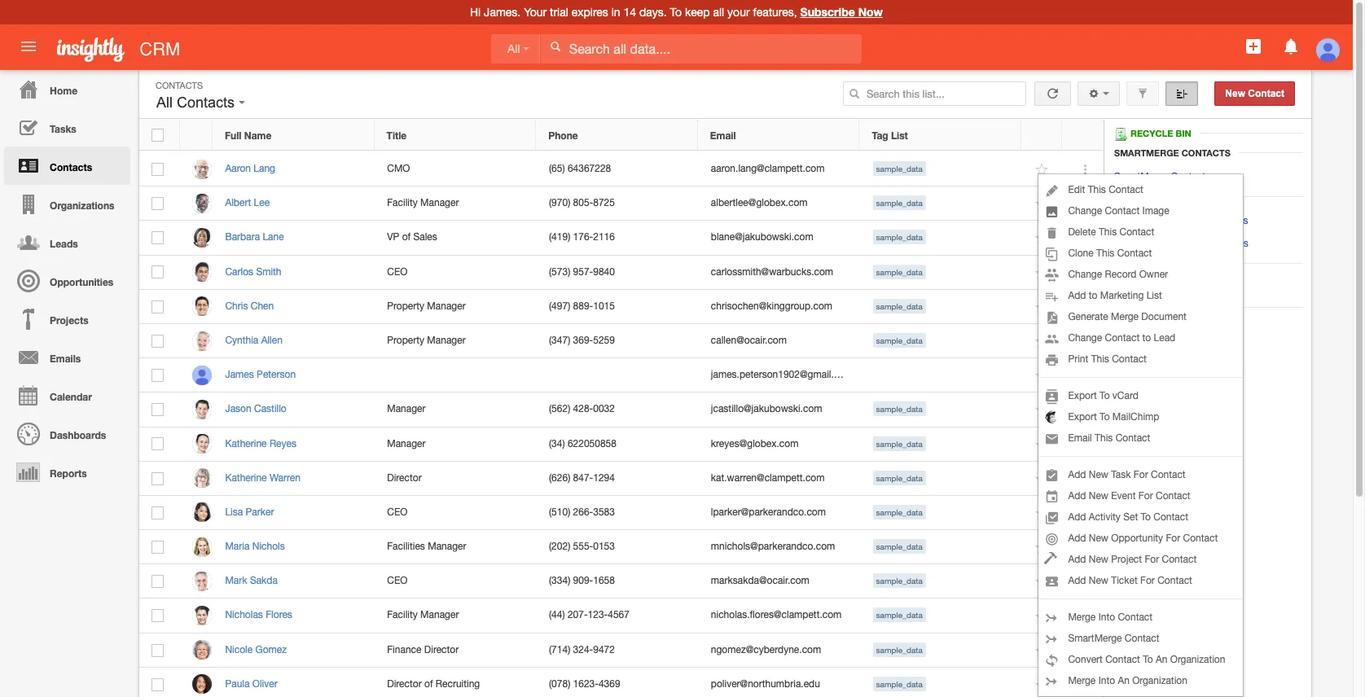 Task type: vqa. For each thing, say whether or not it's contained in the screenshot.


Task type: describe. For each thing, give the bounding box(es) containing it.
(970) 805-8725 cell
[[536, 187, 698, 221]]

contacts for all contacts
[[177, 94, 235, 111]]

(078) 1623-4369
[[549, 678, 620, 690]]

add new ticket for contact
[[1068, 575, 1192, 586]]

katherine for katherine reyes
[[225, 438, 267, 449]]

convert contact to an organization link
[[1039, 649, 1243, 670]]

follow image for ngomez@cyberdyne.com
[[1035, 643, 1050, 659]]

all
[[713, 6, 724, 19]]

follow image for nicholas.flores@clampett.com
[[1035, 609, 1050, 624]]

facility manager for (44)
[[387, 610, 459, 621]]

row containing katherine warren
[[139, 462, 1104, 496]]

add for add new project for contact
[[1068, 554, 1086, 565]]

row containing albert lee
[[139, 187, 1104, 221]]

carlos smith link
[[225, 266, 290, 277]]

this for edit
[[1088, 184, 1106, 195]]

row group containing aaron lang
[[139, 152, 1104, 697]]

nicholas.flores@clampett.com cell
[[698, 599, 860, 633]]

sample_data for jcastillo@jakubowski.com
[[876, 404, 923, 414]]

new contact
[[1225, 88, 1284, 99]]

clone this contact link
[[1039, 243, 1243, 264]]

sample_data for chrisochen@kinggroup.com
[[876, 301, 923, 311]]

albertlee@globex.com
[[711, 197, 808, 209]]

merge for merge into an organization
[[1068, 675, 1096, 687]]

follow image for poliver@northumbria.edu
[[1035, 678, 1050, 693]]

add for add activity set to contact
[[1068, 511, 1086, 523]]

all for all contacts
[[156, 94, 173, 111]]

mnichols@parkerandco.com
[[711, 541, 835, 552]]

facilities manager
[[387, 541, 466, 552]]

0 vertical spatial list
[[891, 129, 908, 142]]

oliver
[[252, 678, 277, 690]]

ngomez@cyberdyne.com
[[711, 644, 821, 655]]

maria
[[225, 541, 250, 552]]

(510)
[[549, 507, 570, 518]]

follow image for lparker@parkerandco.com
[[1035, 506, 1050, 521]]

row containing mark sakda
[[139, 565, 1104, 599]]

email this contact link
[[1039, 428, 1243, 449]]

to left vcard
[[1100, 390, 1110, 402]]

facilities manager cell
[[374, 530, 536, 565]]

subscribe
[[800, 5, 855, 19]]

title
[[387, 129, 407, 142]]

phone
[[548, 129, 578, 142]]

marketing
[[1100, 290, 1144, 301]]

opportunities link
[[4, 261, 130, 300]]

ceo for sakda
[[387, 575, 408, 587]]

carlossmith@warbucks.com cell
[[698, 255, 860, 290]]

(334)
[[549, 575, 570, 587]]

new right show sidebar image
[[1225, 88, 1245, 99]]

import for import / export
[[1114, 192, 1150, 202]]

keep
[[685, 6, 710, 19]]

1015
[[593, 300, 615, 312]]

(34) 622050858
[[549, 438, 617, 449]]

(714)
[[549, 644, 570, 655]]

tasks link
[[4, 108, 130, 147]]

poliver@northumbria.edu cell
[[698, 668, 860, 697]]

paula oliver
[[225, 678, 277, 690]]

for for event
[[1139, 490, 1153, 502]]

row containing nicholas flores
[[139, 599, 1104, 633]]

manager for (202) 555-0153
[[428, 541, 466, 552]]

change contact to lead link
[[1039, 327, 1243, 349]]

director of recruiting
[[387, 678, 480, 690]]

edit this contact
[[1068, 184, 1143, 195]]

(44)
[[549, 610, 565, 621]]

mnichols@parkerandco.com cell
[[698, 530, 860, 565]]

print this contact link
[[1039, 349, 1243, 370]]

0 horizontal spatial an
[[1118, 675, 1130, 687]]

kreyes@globex.com
[[711, 438, 799, 449]]

smartmerge for smartmerge contacts
[[1114, 171, 1168, 183]]

show sidebar image
[[1176, 88, 1188, 99]]

for for project
[[1145, 554, 1159, 565]]

follow image for jcastillo@jakubowski.com
[[1035, 403, 1050, 418]]

change for change contact to lead
[[1068, 332, 1102, 344]]

follow image for kreyes@globex.com
[[1035, 437, 1050, 453]]

sample_data for aaron.lang@clampett.com
[[876, 164, 923, 173]]

manager for (347) 369-5259
[[427, 335, 466, 346]]

into for contact
[[1098, 612, 1115, 623]]

(562) 428-0032 cell
[[536, 393, 698, 427]]

email for email
[[710, 129, 736, 142]]

record
[[1105, 269, 1137, 280]]

add for add new opportunity for contact
[[1068, 533, 1086, 544]]

your inside the hi james. your trial expires in 14 days. to keep all your features, subscribe now
[[524, 6, 547, 19]]

director of recruiting cell
[[374, 668, 536, 697]]

add new opportunity for contact link
[[1039, 528, 1243, 549]]

smartmerge contacts link
[[1114, 171, 1210, 183]]

1 horizontal spatial your
[[1114, 258, 1140, 269]]

barbara
[[225, 232, 260, 243]]

list inside 'link'
[[1147, 290, 1162, 301]]

import contacts and notes link
[[1114, 215, 1248, 227]]

generate
[[1068, 311, 1108, 323]]

castillo
[[254, 403, 287, 415]]

director for director of recruiting
[[387, 678, 422, 690]]

poliver@northumbria.edu
[[711, 678, 820, 690]]

for for opportunity
[[1166, 533, 1180, 544]]

4567
[[608, 610, 630, 621]]

row containing jason castillo
[[139, 393, 1104, 427]]

calendar
[[50, 391, 92, 403]]

to inside 'link'
[[1089, 290, 1097, 301]]

cynthia
[[225, 335, 258, 346]]

change record owner
[[1068, 269, 1168, 280]]

delete this contact link
[[1039, 222, 1243, 243]]

sample_data for nicholas.flores@clampett.com
[[876, 610, 923, 620]]

event
[[1111, 490, 1136, 502]]

export contacts and notes
[[1126, 238, 1248, 249]]

manager for (970) 805-8725
[[420, 197, 459, 209]]

(970) 805-8725
[[549, 197, 615, 209]]

merge inside 'generate merge document' button
[[1111, 311, 1139, 323]]

add for add new event for contact
[[1068, 490, 1086, 502]]

row containing james peterson
[[139, 358, 1104, 393]]

(626) 847-1294
[[549, 472, 615, 484]]

new for add new task for contact
[[1089, 469, 1108, 481]]

row containing chris chen
[[139, 290, 1104, 324]]

sample_data for callen@ocair.com
[[876, 336, 923, 345]]

2116
[[593, 232, 615, 243]]

follow image for callen@ocair.com
[[1035, 334, 1050, 349]]

notifications image
[[1281, 37, 1300, 56]]

ceo cell for (573) 957-9840
[[374, 255, 536, 290]]

tags
[[1160, 302, 1183, 313]]

export contacts and notes link
[[1114, 238, 1248, 249]]

image
[[1142, 205, 1169, 217]]

facility manager cell for (970) 805-8725
[[374, 187, 536, 221]]

follow image for blane@jakubowski.com
[[1035, 231, 1050, 246]]

row containing cynthia allen
[[139, 324, 1104, 358]]

export to mailchimp
[[1068, 411, 1159, 423]]

nicholas flores
[[225, 610, 292, 621]]

row containing nicole gomez
[[139, 633, 1104, 668]]

change record owner link
[[1039, 264, 1243, 285]]

change contact image link
[[1039, 200, 1243, 222]]

dashboards
[[50, 429, 106, 441]]

finance director cell
[[374, 633, 536, 668]]

manager for (497) 889-1015
[[427, 300, 466, 312]]

(497)
[[549, 300, 570, 312]]

finance director
[[387, 644, 459, 655]]

2 vertical spatial import
[[1178, 282, 1207, 293]]

facility for flores
[[387, 610, 418, 621]]

property manager cell for (347)
[[374, 324, 536, 358]]

crm
[[140, 39, 180, 59]]

2 cell from the left
[[536, 358, 698, 393]]

lisa parker
[[225, 507, 274, 518]]

aaron lang link
[[225, 163, 283, 174]]

and for import contacts and notes
[[1202, 215, 1220, 227]]

324-
[[573, 644, 593, 655]]

row containing paula oliver
[[139, 668, 1104, 697]]

reyes
[[269, 438, 296, 449]]

this for print
[[1091, 353, 1109, 365]]

ceo cell for (510) 266-3583
[[374, 496, 536, 530]]

(497) 889-1015
[[549, 300, 615, 312]]

(419) 176-2116 cell
[[536, 221, 698, 255]]

0032
[[593, 403, 615, 415]]

subscribe now link
[[800, 5, 883, 19]]

1 vertical spatial organization
[[1132, 675, 1187, 687]]

nicholas flores link
[[225, 610, 300, 621]]

207-
[[568, 610, 588, 621]]

activity
[[1089, 511, 1121, 523]]

0 vertical spatial an
[[1156, 654, 1168, 665]]

export to vcard
[[1068, 390, 1139, 402]]

lane
[[263, 232, 284, 243]]

nicholas.flores@clampett.com
[[711, 610, 842, 621]]

jason
[[225, 403, 251, 415]]

property for chen
[[387, 300, 424, 312]]

cog image
[[1088, 88, 1100, 99]]

export right /
[[1158, 192, 1195, 202]]

export for vcard
[[1068, 390, 1097, 402]]

chrisochen@kinggroup.com cell
[[698, 290, 860, 324]]

paula oliver link
[[225, 678, 286, 690]]

1 cell from the left
[[374, 358, 536, 393]]

vp of sales
[[387, 232, 437, 243]]

tag
[[872, 129, 888, 142]]

add new project for contact
[[1068, 554, 1197, 565]]

ceo for smith
[[387, 266, 408, 277]]

this for clone
[[1096, 248, 1114, 259]]

follow image for marksakda@ocair.com
[[1035, 574, 1050, 590]]

(970)
[[549, 197, 570, 209]]

dashboards link
[[4, 415, 130, 453]]

(34) 622050858 cell
[[536, 427, 698, 462]]

nichols
[[252, 541, 285, 552]]



Task type: locate. For each thing, give the bounding box(es) containing it.
889-
[[573, 300, 593, 312]]

facility manager up finance director at the left bottom
[[387, 610, 459, 621]]

smartmerge contact link
[[1039, 628, 1243, 649]]

1 vertical spatial ceo
[[387, 507, 408, 518]]

follow image for aaron.lang@clampett.com
[[1035, 162, 1050, 178]]

2 property from the top
[[387, 335, 424, 346]]

0 vertical spatial facility manager
[[387, 197, 459, 209]]

(34)
[[549, 438, 565, 449]]

kreyes@globex.com cell
[[698, 427, 860, 462]]

(078) 1623-4369 cell
[[536, 668, 698, 697]]

export down print
[[1068, 390, 1097, 402]]

director
[[387, 472, 422, 484], [424, 644, 459, 655], [387, 678, 422, 690]]

notes up "imports" in the top of the page
[[1222, 238, 1248, 249]]

13 row from the top
[[139, 530, 1104, 565]]

contacts inside contacts link
[[50, 161, 92, 173]]

1 vertical spatial property manager
[[387, 335, 466, 346]]

ceo cell down facilities manager
[[374, 565, 536, 599]]

ceo down vp
[[387, 266, 408, 277]]

new down activity
[[1089, 533, 1108, 544]]

chris chen link
[[225, 300, 282, 312]]

1 horizontal spatial to
[[1142, 332, 1151, 344]]

smartmerge up /
[[1114, 171, 1168, 183]]

1 vertical spatial property
[[387, 335, 424, 346]]

row
[[139, 120, 1103, 151], [139, 152, 1104, 187], [139, 187, 1104, 221], [139, 221, 1104, 255], [139, 255, 1104, 290], [139, 290, 1104, 324], [139, 324, 1104, 358], [139, 358, 1104, 393], [139, 393, 1104, 427], [139, 427, 1104, 462], [139, 462, 1104, 496], [139, 496, 1104, 530], [139, 530, 1104, 565], [139, 565, 1104, 599], [139, 599, 1104, 633], [139, 633, 1104, 668], [139, 668, 1104, 697]]

director cell
[[374, 462, 536, 496]]

manager for (44) 207-123-4567
[[420, 610, 459, 621]]

contacts for export contacts and notes
[[1160, 238, 1199, 249]]

tasks
[[50, 123, 76, 135]]

director inside 'cell'
[[387, 472, 422, 484]]

search image
[[849, 88, 860, 99]]

carlos
[[225, 266, 253, 277]]

hi
[[470, 6, 481, 19]]

(202) 555-0153 cell
[[536, 530, 698, 565]]

merge down convert on the bottom
[[1068, 675, 1096, 687]]

4369
[[599, 678, 620, 690]]

for down add new opportunity for contact
[[1145, 554, 1159, 565]]

0 vertical spatial facility
[[387, 197, 418, 209]]

show list view filters image
[[1137, 88, 1148, 99]]

ceo for parker
[[387, 507, 408, 518]]

property manager for (347)
[[387, 335, 466, 346]]

0 vertical spatial your
[[524, 6, 547, 19]]

2 change from the top
[[1068, 269, 1102, 280]]

of for director
[[424, 678, 433, 690]]

2 property manager cell from the top
[[374, 324, 536, 358]]

1 vertical spatial change
[[1068, 269, 1102, 280]]

change
[[1068, 205, 1102, 217], [1068, 269, 1102, 280], [1068, 332, 1102, 344]]

import up change contact image in the right top of the page
[[1114, 192, 1150, 202]]

james.peterson1902@gmail.com cell
[[698, 358, 860, 393]]

1 horizontal spatial column header
[[1062, 120, 1103, 151]]

delete this contact
[[1068, 226, 1154, 238]]

1 property manager from the top
[[387, 300, 466, 312]]

for right task
[[1134, 469, 1148, 481]]

1 vertical spatial email
[[1068, 432, 1092, 444]]

1294
[[593, 472, 615, 484]]

3 row from the top
[[139, 187, 1104, 221]]

2 vertical spatial ceo cell
[[374, 565, 536, 599]]

0 vertical spatial ceo cell
[[374, 255, 536, 290]]

0 vertical spatial organization
[[1170, 654, 1225, 665]]

change down generate
[[1068, 332, 1102, 344]]

0 horizontal spatial list
[[891, 129, 908, 142]]

1 vertical spatial all
[[156, 94, 173, 111]]

calendar link
[[4, 376, 130, 415]]

1 ceo cell from the top
[[374, 255, 536, 290]]

follow image for mnichols@parkerandco.com
[[1035, 540, 1050, 556]]

(419)
[[549, 232, 570, 243]]

smartmerge inside 'smartmerge contact' link
[[1068, 633, 1122, 644]]

0 vertical spatial director
[[387, 472, 422, 484]]

director inside cell
[[387, 678, 422, 690]]

Search all data.... text field
[[541, 34, 862, 63]]

(078)
[[549, 678, 570, 690]]

director inside cell
[[424, 644, 459, 655]]

mailchimp
[[1112, 411, 1159, 423]]

add inside 'link'
[[1068, 290, 1086, 301]]

smartmerge for smartmerge contact
[[1068, 633, 1122, 644]]

of inside "cell"
[[402, 232, 411, 243]]

merge into contact
[[1068, 612, 1153, 623]]

all down the james.
[[507, 42, 520, 55]]

2 vertical spatial director
[[387, 678, 422, 690]]

to inside "link"
[[1141, 511, 1151, 523]]

cynthia allen link
[[225, 335, 291, 346]]

this inside 'link'
[[1099, 226, 1117, 238]]

into down convert on the bottom
[[1098, 675, 1115, 687]]

contacts for import contacts and notes
[[1160, 215, 1199, 227]]

2 add from the top
[[1068, 469, 1086, 481]]

katherine up lisa parker
[[225, 472, 267, 484]]

facility down cmo
[[387, 197, 418, 209]]

this down delete this contact
[[1096, 248, 1114, 259]]

email inside row
[[710, 129, 736, 142]]

ceo cell
[[374, 255, 536, 290], [374, 496, 536, 530], [374, 565, 536, 599]]

sample_data for albertlee@globex.com
[[876, 198, 923, 208]]

add left event
[[1068, 490, 1086, 502]]

and up export contacts and notes
[[1202, 215, 1220, 227]]

0 vertical spatial smartmerge
[[1114, 148, 1179, 158]]

sample_data for poliver@northumbria.edu
[[876, 679, 923, 689]]

4 row from the top
[[139, 221, 1104, 255]]

3 follow image from the top
[[1035, 265, 1050, 281]]

new left task
[[1089, 469, 1108, 481]]

to left lead
[[1142, 332, 1151, 344]]

ngomez@cyberdyne.com cell
[[698, 633, 860, 668]]

0 vertical spatial ceo
[[387, 266, 408, 277]]

clone this contact
[[1068, 248, 1152, 259]]

this for delete
[[1099, 226, 1117, 238]]

this
[[1088, 184, 1106, 195], [1099, 226, 1117, 238], [1096, 248, 1114, 259], [1091, 353, 1109, 365], [1095, 432, 1113, 444]]

import right 23
[[1178, 282, 1207, 293]]

sample_data for carlossmith@warbucks.com
[[876, 267, 923, 277]]

contacts up export contacts and notes link
[[1160, 215, 1199, 227]]

7 add from the top
[[1068, 575, 1086, 586]]

katherine down jason
[[225, 438, 267, 449]]

1 vertical spatial facility
[[387, 610, 418, 621]]

email up aaron.lang@clampett.com
[[710, 129, 736, 142]]

all inside button
[[156, 94, 173, 111]]

contacts
[[156, 81, 203, 90], [177, 94, 235, 111], [50, 161, 92, 173], [1171, 171, 1210, 183], [1160, 215, 1199, 227], [1160, 238, 1199, 249]]

aaron.lang@clampett.com cell
[[698, 152, 860, 187]]

1 property from the top
[[387, 300, 424, 312]]

an down 'smartmerge contact' link
[[1156, 654, 1168, 665]]

row containing carlos smith
[[139, 255, 1104, 290]]

leads link
[[4, 223, 130, 261]]

3 cell from the left
[[860, 358, 1022, 393]]

1 vertical spatial of
[[424, 678, 433, 690]]

callen@ocair.com cell
[[698, 324, 860, 358]]

2 into from the top
[[1098, 675, 1115, 687]]

facility manager for (970)
[[387, 197, 459, 209]]

15 row from the top
[[139, 599, 1104, 633]]

1 vertical spatial smartmerge
[[1114, 171, 1168, 183]]

aaron.lang@clampett.com
[[711, 163, 825, 174]]

1 vertical spatial an
[[1118, 675, 1130, 687]]

mark sakda link
[[225, 575, 286, 587]]

1 change from the top
[[1068, 205, 1102, 217]]

into inside merge into an organization link
[[1098, 675, 1115, 687]]

contact inside 'link'
[[1120, 226, 1154, 238]]

4 add from the top
[[1068, 511, 1086, 523]]

(510) 266-3583 cell
[[536, 496, 698, 530]]

for down add new task for contact link
[[1139, 490, 1153, 502]]

change contact to lead
[[1068, 332, 1175, 344]]

3 ceo cell from the top
[[374, 565, 536, 599]]

all down crm
[[156, 94, 173, 111]]

add activity set to contact link
[[1039, 507, 1243, 528]]

for down add new project for contact link
[[1140, 575, 1155, 586]]

1 ceo from the top
[[387, 266, 408, 277]]

23
[[1164, 282, 1175, 293]]

export down export to vcard
[[1068, 411, 1097, 423]]

1 katherine from the top
[[225, 438, 267, 449]]

facility manager cell up finance director at the left bottom
[[374, 599, 536, 633]]

barbara lane link
[[225, 232, 292, 243]]

0 vertical spatial all
[[507, 42, 520, 55]]

3 follow image from the top
[[1035, 437, 1050, 453]]

0 vertical spatial property
[[387, 300, 424, 312]]

an down convert contact to an organization link
[[1118, 675, 1130, 687]]

14 row from the top
[[139, 565, 1104, 599]]

to right set
[[1141, 511, 1151, 523]]

3583
[[593, 507, 615, 518]]

sample_data for ngomez@cyberdyne.com
[[876, 645, 923, 655]]

(626) 847-1294 cell
[[536, 462, 698, 496]]

(562) 428-0032
[[549, 403, 615, 415]]

trial
[[550, 6, 568, 19]]

this right edit
[[1088, 184, 1106, 195]]

2 notes from the top
[[1222, 238, 1248, 249]]

add for add new task for contact
[[1068, 469, 1086, 481]]

no tags
[[1131, 352, 1166, 363]]

of inside cell
[[424, 678, 433, 690]]

marksakda@ocair.com
[[711, 575, 809, 587]]

kat.warren@clampett.com cell
[[698, 462, 860, 496]]

5 row from the top
[[139, 255, 1104, 290]]

row containing maria nichols
[[139, 530, 1104, 565]]

7 follow image from the top
[[1035, 471, 1050, 487]]

organization down convert contact to an organization at the bottom
[[1132, 675, 1187, 687]]

import down /
[[1128, 215, 1157, 227]]

add left task
[[1068, 469, 1086, 481]]

row containing lisa parker
[[139, 496, 1104, 530]]

(573) 957-9840 cell
[[536, 255, 698, 290]]

add for add to marketing list
[[1068, 290, 1086, 301]]

10 follow image from the top
[[1035, 609, 1050, 624]]

document
[[1141, 311, 1187, 323]]

follow image for carlossmith@warbucks.com
[[1035, 265, 1050, 281]]

import
[[1114, 192, 1150, 202], [1128, 215, 1157, 227], [1178, 282, 1207, 293]]

change contact image
[[1068, 205, 1169, 217]]

smartmerge contact
[[1068, 633, 1159, 644]]

1 horizontal spatial an
[[1156, 654, 1168, 665]]

notes up export contacts and notes
[[1222, 215, 1248, 227]]

new up activity
[[1089, 490, 1108, 502]]

1 notes from the top
[[1222, 215, 1248, 227]]

list up contact tags on the top right
[[1147, 290, 1162, 301]]

6 follow image from the top
[[1035, 403, 1050, 418]]

to down export to vcard
[[1100, 411, 1110, 423]]

1 vertical spatial your
[[1114, 258, 1140, 269]]

2 property manager from the top
[[387, 335, 466, 346]]

for inside add new ticket for contact link
[[1140, 575, 1155, 586]]

set
[[1123, 511, 1138, 523]]

None checkbox
[[152, 197, 164, 210], [152, 335, 164, 348], [152, 369, 164, 382], [152, 472, 164, 485], [152, 506, 164, 519], [152, 541, 164, 554], [152, 575, 164, 588], [152, 644, 164, 657], [152, 197, 164, 210], [152, 335, 164, 348], [152, 369, 164, 382], [152, 472, 164, 485], [152, 506, 164, 519], [152, 541, 164, 554], [152, 575, 164, 588], [152, 644, 164, 657]]

smartmerge for smartmerge contacts
[[1114, 148, 1179, 158]]

9 row from the top
[[139, 393, 1104, 427]]

6 row from the top
[[139, 290, 1104, 324]]

1 horizontal spatial all
[[507, 42, 520, 55]]

for inside add new task for contact link
[[1134, 469, 1148, 481]]

lparker@parkerandco.com cell
[[698, 496, 860, 530]]

to
[[1089, 290, 1097, 301], [1142, 332, 1151, 344]]

909-
[[573, 575, 593, 587]]

(347) 369-5259
[[549, 335, 615, 346]]

add left project at the bottom of page
[[1068, 554, 1086, 565]]

2 facility manager cell from the top
[[374, 599, 536, 633]]

1 vertical spatial director
[[424, 644, 459, 655]]

1 vertical spatial import
[[1128, 215, 1157, 227]]

1 manager cell from the top
[[374, 393, 536, 427]]

add for add new ticket for contact
[[1068, 575, 1086, 586]]

email for email this contact
[[1068, 432, 1092, 444]]

import for import contacts and notes
[[1128, 215, 1157, 227]]

2 facility manager from the top
[[387, 610, 459, 621]]

for for task
[[1134, 469, 1148, 481]]

blane@jakubowski.com cell
[[698, 221, 860, 255]]

albert lee link
[[225, 197, 278, 209]]

ceo cell up facilities manager
[[374, 496, 536, 530]]

katherine warren
[[225, 472, 300, 484]]

facility manager cell
[[374, 187, 536, 221], [374, 599, 536, 633]]

(65) 64367228 cell
[[536, 152, 698, 187]]

director down finance
[[387, 678, 422, 690]]

1 facility manager from the top
[[387, 197, 459, 209]]

sample_data for marksakda@ocair.com
[[876, 576, 923, 586]]

convert contact to an organization
[[1068, 654, 1225, 665]]

merge inside merge into an organization link
[[1068, 675, 1096, 687]]

1 vertical spatial notes
[[1222, 238, 1248, 249]]

paula
[[225, 678, 250, 690]]

1 vertical spatial list
[[1147, 290, 1162, 301]]

contacts up organizations link at the top left of the page
[[50, 161, 92, 173]]

merge for merge into contact
[[1068, 612, 1096, 623]]

column header down all contacts
[[180, 120, 213, 151]]

1 horizontal spatial email
[[1068, 432, 1092, 444]]

manager inside 'cell'
[[428, 541, 466, 552]]

0 vertical spatial merge
[[1111, 311, 1139, 323]]

1 horizontal spatial of
[[424, 678, 433, 690]]

facility for lee
[[387, 197, 418, 209]]

sample_data for blane@jakubowski.com
[[876, 232, 923, 242]]

import / export
[[1114, 192, 1195, 202]]

column header
[[180, 120, 213, 151], [1062, 120, 1103, 151]]

white image
[[550, 41, 561, 52]]

property for allen
[[387, 335, 424, 346]]

merge inside merge into contact link
[[1068, 612, 1096, 623]]

2 vertical spatial change
[[1068, 332, 1102, 344]]

(714) 324-9472
[[549, 644, 615, 655]]

contacts for smartmerge contacts
[[1171, 171, 1210, 183]]

1 vertical spatial and
[[1202, 238, 1220, 249]]

(334) 909-1658 cell
[[536, 565, 698, 599]]

this right print
[[1091, 353, 1109, 365]]

katherine reyes
[[225, 438, 296, 449]]

vp of sales cell
[[374, 221, 536, 255]]

0 horizontal spatial your
[[524, 6, 547, 19]]

hi james. your trial expires in 14 days. to keep all your features, subscribe now
[[470, 5, 883, 19]]

of right vp
[[402, 232, 411, 243]]

for inside add new project for contact link
[[1145, 554, 1159, 565]]

to up generate
[[1089, 290, 1097, 301]]

2 vertical spatial ceo
[[387, 575, 408, 587]]

notes for export contacts and notes
[[1222, 238, 1248, 249]]

1 column header from the left
[[180, 120, 213, 151]]

list
[[891, 129, 908, 142], [1147, 290, 1162, 301]]

1 follow image from the top
[[1035, 162, 1050, 178]]

for for ticket
[[1140, 575, 1155, 586]]

0 vertical spatial katherine
[[225, 438, 267, 449]]

follow image
[[1035, 162, 1050, 178], [1035, 197, 1050, 212], [1035, 265, 1050, 281], [1035, 334, 1050, 349], [1035, 368, 1050, 384], [1035, 403, 1050, 418], [1035, 471, 1050, 487], [1035, 506, 1050, 521], [1035, 574, 1050, 590], [1035, 609, 1050, 624], [1035, 643, 1050, 659], [1035, 678, 1050, 693]]

1 into from the top
[[1098, 612, 1115, 623]]

change for change contact image
[[1068, 205, 1102, 217]]

property manager cell
[[374, 290, 536, 324], [374, 324, 536, 358]]

into inside merge into contact link
[[1098, 612, 1115, 623]]

navigation containing home
[[0, 70, 130, 491]]

0 vertical spatial and
[[1202, 215, 1220, 227]]

add inside "link"
[[1068, 511, 1086, 523]]

new for add new ticket for contact
[[1089, 575, 1108, 586]]

property manager
[[387, 300, 466, 312], [387, 335, 466, 346]]

contacts down contacts
[[1171, 171, 1210, 183]]

all
[[507, 42, 520, 55], [156, 94, 173, 111]]

11 follow image from the top
[[1035, 643, 1050, 659]]

add up generate
[[1068, 290, 1086, 301]]

all contacts
[[156, 94, 239, 111]]

contacts up all contacts
[[156, 81, 203, 90]]

new for add new opportunity for contact
[[1089, 533, 1108, 544]]

1 vertical spatial facility manager
[[387, 610, 459, 621]]

row group
[[139, 152, 1104, 697]]

no tags link
[[1131, 352, 1166, 363]]

new left ticket on the right bottom of page
[[1089, 575, 1108, 586]]

12 follow image from the top
[[1035, 678, 1050, 693]]

follow image for albertlee@globex.com
[[1035, 197, 1050, 212]]

1 vertical spatial into
[[1098, 675, 1115, 687]]

8 row from the top
[[139, 358, 1104, 393]]

to up merge into an organization link
[[1143, 654, 1153, 665]]

smartmerge up convert on the bottom
[[1068, 633, 1122, 644]]

2 vertical spatial merge
[[1068, 675, 1096, 687]]

facility manager cell up sales
[[374, 187, 536, 221]]

0 horizontal spatial column header
[[180, 120, 213, 151]]

into
[[1098, 612, 1115, 623], [1098, 675, 1115, 687]]

tags
[[1146, 352, 1166, 363]]

of left recruiting
[[424, 678, 433, 690]]

export up recent
[[1128, 238, 1157, 249]]

contacts up full
[[177, 94, 235, 111]]

ceo down facilities
[[387, 575, 408, 587]]

change up delete
[[1068, 205, 1102, 217]]

1 follow image from the top
[[1035, 231, 1050, 246]]

3 ceo from the top
[[387, 575, 408, 587]]

(44) 207-123-4567 cell
[[536, 599, 698, 633]]

(65) 64367228
[[549, 163, 611, 174]]

sample_data
[[876, 164, 923, 173], [876, 198, 923, 208], [876, 232, 923, 242], [876, 267, 923, 277], [876, 301, 923, 311], [1134, 329, 1180, 339], [876, 336, 923, 345], [876, 404, 923, 414], [876, 439, 923, 448], [876, 473, 923, 483], [876, 507, 923, 517], [876, 542, 923, 551], [876, 576, 923, 586], [876, 610, 923, 620], [876, 645, 923, 655], [876, 679, 923, 689]]

follow image for kat.warren@clampett.com
[[1035, 471, 1050, 487]]

all for all
[[507, 42, 520, 55]]

list right tag
[[891, 129, 908, 142]]

1 add from the top
[[1068, 290, 1086, 301]]

1 property manager cell from the top
[[374, 290, 536, 324]]

generate merge document button
[[1039, 306, 1243, 327]]

contact tags
[[1114, 302, 1183, 313]]

(714) 324-9472 cell
[[536, 633, 698, 668]]

property manager for (497)
[[387, 300, 466, 312]]

row containing barbara lane
[[139, 221, 1104, 255]]

add left activity
[[1068, 511, 1086, 523]]

2 manager cell from the top
[[374, 427, 536, 462]]

contact inside "link"
[[1154, 511, 1188, 523]]

follow image
[[1035, 231, 1050, 246], [1035, 300, 1050, 315], [1035, 437, 1050, 453], [1035, 540, 1050, 556]]

2 katherine from the top
[[225, 472, 267, 484]]

into for an
[[1098, 675, 1115, 687]]

2 follow image from the top
[[1035, 197, 1050, 212]]

0 vertical spatial facility manager cell
[[374, 187, 536, 221]]

column header down "cog" image
[[1062, 120, 1103, 151]]

11 row from the top
[[139, 462, 1104, 496]]

and up "imports" in the top of the page
[[1202, 238, 1220, 249]]

email
[[710, 129, 736, 142], [1068, 432, 1092, 444]]

facility up finance
[[387, 610, 418, 621]]

change for change record owner
[[1068, 269, 1102, 280]]

sample_data link
[[1131, 326, 1184, 343]]

Search this list... text field
[[843, 81, 1026, 106]]

property manager cell for (497)
[[374, 290, 536, 324]]

aaron lang
[[225, 163, 275, 174]]

print this contact
[[1068, 353, 1147, 365]]

2 column header from the left
[[1062, 120, 1103, 151]]

lisa parker link
[[225, 507, 282, 518]]

sample_data for kreyes@globex.com
[[876, 439, 923, 448]]

director for director
[[387, 472, 422, 484]]

all link
[[491, 34, 540, 63]]

1 vertical spatial ceo cell
[[374, 496, 536, 530]]

369-
[[573, 335, 593, 346]]

director up director of recruiting
[[424, 644, 459, 655]]

2 ceo from the top
[[387, 507, 408, 518]]

1 horizontal spatial list
[[1147, 290, 1162, 301]]

3 change from the top
[[1068, 332, 1102, 344]]

4 follow image from the top
[[1035, 540, 1050, 556]]

follow image for chrisochen@kinggroup.com
[[1035, 300, 1050, 315]]

email down export to mailchimp
[[1068, 432, 1092, 444]]

and for export contacts and notes
[[1202, 238, 1220, 249]]

into up smartmerge contact
[[1098, 612, 1115, 623]]

tag list
[[872, 129, 908, 142]]

10 row from the top
[[139, 427, 1104, 462]]

export to mailchimp link
[[1039, 406, 1243, 428]]

no
[[1131, 352, 1143, 363]]

sample_data for kat.warren@clampett.com
[[876, 473, 923, 483]]

0 horizontal spatial to
[[1089, 290, 1097, 301]]

0 vertical spatial property manager
[[387, 300, 466, 312]]

new for add new event for contact
[[1089, 490, 1108, 502]]

all inside "link"
[[507, 42, 520, 55]]

katherine for katherine warren
[[225, 472, 267, 484]]

1 facility manager cell from the top
[[374, 187, 536, 221]]

navigation
[[0, 70, 130, 491]]

cmo cell
[[374, 152, 536, 187]]

jcastillo@jakubowski.com cell
[[698, 393, 860, 427]]

export for mailchimp
[[1068, 411, 1097, 423]]

0 vertical spatial notes
[[1222, 215, 1248, 227]]

facility manager cell for (44) 207-123-4567
[[374, 599, 536, 633]]

0 vertical spatial to
[[1089, 290, 1097, 301]]

5 follow image from the top
[[1035, 368, 1050, 384]]

sample_data for lparker@parkerandco.com
[[876, 507, 923, 517]]

0 vertical spatial email
[[710, 129, 736, 142]]

contacts up your recent imports
[[1160, 238, 1199, 249]]

4 follow image from the top
[[1035, 334, 1050, 349]]

marksakda@ocair.com cell
[[698, 565, 860, 599]]

merge up smartmerge contact
[[1068, 612, 1096, 623]]

smith
[[256, 266, 281, 277]]

123-
[[588, 610, 608, 621]]

16 row from the top
[[139, 633, 1104, 668]]

0 vertical spatial of
[[402, 232, 411, 243]]

0 horizontal spatial all
[[156, 94, 173, 111]]

to left keep
[[670, 6, 682, 19]]

add new event for contact link
[[1039, 485, 1243, 507]]

0 vertical spatial import
[[1114, 192, 1150, 202]]

0 horizontal spatial of
[[402, 232, 411, 243]]

of for vp
[[402, 232, 411, 243]]

2 follow image from the top
[[1035, 300, 1050, 315]]

6 add from the top
[[1068, 554, 1086, 565]]

ceo cell down sales
[[374, 255, 536, 290]]

nicole
[[225, 644, 253, 655]]

smartmerge down recycle
[[1114, 148, 1179, 158]]

1 facility from the top
[[387, 197, 418, 209]]

1 vertical spatial merge
[[1068, 612, 1096, 623]]

recycle bin
[[1131, 128, 1191, 138]]

1 vertical spatial katherine
[[225, 472, 267, 484]]

kat.warren@clampett.com
[[711, 472, 825, 484]]

0 vertical spatial change
[[1068, 205, 1102, 217]]

row containing katherine reyes
[[139, 427, 1104, 462]]

director up facilities
[[387, 472, 422, 484]]

(497) 889-1015 cell
[[536, 290, 698, 324]]

row containing aaron lang
[[139, 152, 1104, 187]]

to inside the hi james. your trial expires in 14 days. to keep all your features, subscribe now
[[670, 6, 682, 19]]

for inside add new event for contact link
[[1139, 490, 1153, 502]]

contacts inside all contacts button
[[177, 94, 235, 111]]

add left ticket on the right bottom of page
[[1068, 575, 1086, 586]]

17 row from the top
[[139, 668, 1104, 697]]

refresh list image
[[1045, 88, 1060, 99]]

8 follow image from the top
[[1035, 506, 1050, 521]]

edit
[[1068, 184, 1085, 195]]

1 row from the top
[[139, 120, 1103, 151]]

this for email
[[1095, 432, 1113, 444]]

facility manager up sales
[[387, 197, 459, 209]]

for inside the add new opportunity for contact link
[[1166, 533, 1180, 544]]

3 add from the top
[[1068, 490, 1086, 502]]

0 vertical spatial into
[[1098, 612, 1115, 623]]

follow image for james.peterson1902@gmail.com
[[1035, 368, 1050, 384]]

sakda
[[250, 575, 278, 587]]

projects
[[50, 314, 88, 327]]

delete
[[1068, 226, 1096, 238]]

this up clone this contact
[[1099, 226, 1117, 238]]

(347) 369-5259 cell
[[536, 324, 698, 358]]

change down clone
[[1068, 269, 1102, 280]]

2 ceo cell from the top
[[374, 496, 536, 530]]

row containing full name
[[139, 120, 1103, 151]]

add down add activity set to contact on the right bottom of page
[[1068, 533, 1086, 544]]

manager
[[420, 197, 459, 209], [427, 300, 466, 312], [427, 335, 466, 346], [387, 403, 426, 415], [387, 438, 426, 449], [428, 541, 466, 552], [420, 610, 459, 621]]

export for and
[[1128, 238, 1157, 249]]

1 vertical spatial facility manager cell
[[374, 599, 536, 633]]

allen
[[261, 335, 283, 346]]

albertlee@globex.com cell
[[698, 187, 860, 221]]

manager cell
[[374, 393, 536, 427], [374, 427, 536, 462]]

2 row from the top
[[139, 152, 1104, 187]]

2 facility from the top
[[387, 610, 418, 621]]

manager cell for (34)
[[374, 427, 536, 462]]

for right opportunity on the bottom right
[[1166, 533, 1180, 544]]

sample_data for mnichols@parkerandco.com
[[876, 542, 923, 551]]

notes for import contacts and notes
[[1222, 215, 1248, 227]]

ceo cell for (334) 909-1658
[[374, 565, 536, 599]]

sales
[[413, 232, 437, 243]]

cell
[[374, 358, 536, 393], [536, 358, 698, 393], [860, 358, 1022, 393]]

0 horizontal spatial email
[[710, 129, 736, 142]]

5 add from the top
[[1068, 533, 1086, 544]]

organization down 'smartmerge contact' link
[[1170, 654, 1225, 665]]

None checkbox
[[151, 129, 164, 142], [152, 163, 164, 176], [152, 232, 164, 245], [152, 266, 164, 279], [152, 300, 164, 313], [152, 403, 164, 416], [152, 438, 164, 451], [152, 610, 164, 623], [152, 678, 164, 691], [151, 129, 164, 142], [152, 163, 164, 176], [152, 232, 164, 245], [152, 266, 164, 279], [152, 300, 164, 313], [152, 403, 164, 416], [152, 438, 164, 451], [152, 610, 164, 623], [152, 678, 164, 691]]

finance
[[387, 644, 421, 655]]

12 row from the top
[[139, 496, 1104, 530]]

2 vertical spatial smartmerge
[[1068, 633, 1122, 644]]

1 vertical spatial to
[[1142, 332, 1151, 344]]

new for add new project for contact
[[1089, 554, 1108, 565]]

merge up "s" at the top right of page
[[1111, 311, 1139, 323]]

this down export to mailchimp
[[1095, 432, 1113, 444]]

ceo up facilities
[[387, 507, 408, 518]]

7 row from the top
[[139, 324, 1104, 358]]

new left project at the bottom of page
[[1089, 554, 1108, 565]]

9 follow image from the top
[[1035, 574, 1050, 590]]



